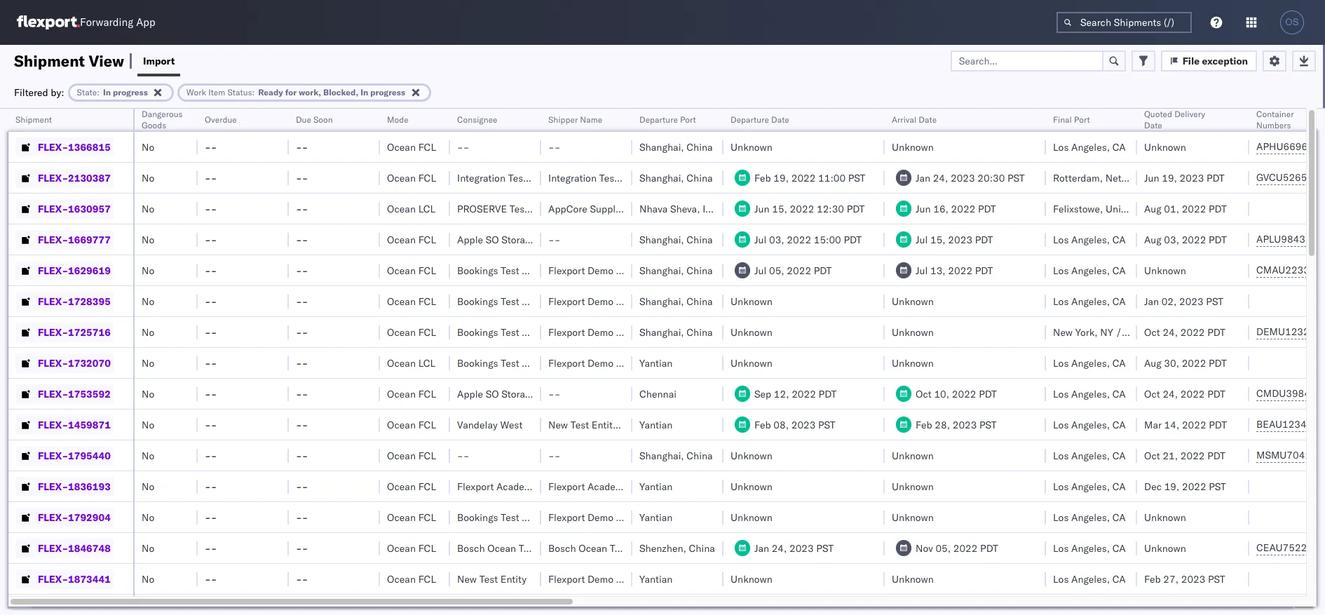 Task type: locate. For each thing, give the bounding box(es) containing it.
quoted delivery date
[[1145, 109, 1206, 130]]

2 departure from the left
[[731, 114, 769, 125]]

(do down account
[[538, 233, 559, 246]]

1 03, from the left
[[770, 233, 785, 246]]

bosch ocean test
[[457, 542, 538, 555], [549, 542, 629, 555]]

proserve
[[457, 202, 507, 215]]

flex- up flex-1846748 button
[[38, 511, 68, 524]]

15 no from the top
[[142, 573, 154, 585]]

pdt right 'nov'
[[981, 542, 999, 555]]

shanghai, china for 24,
[[640, 326, 713, 338]]

2 vertical spatial new
[[457, 573, 477, 585]]

ocean fcl for flex-1873441
[[387, 573, 436, 585]]

apple so storage (do not use) for shanghai, china
[[457, 233, 608, 246]]

ca for flex-1836193
[[1113, 480, 1126, 493]]

7 fcl from the top
[[419, 388, 436, 400]]

6 resize handle column header from the left
[[525, 109, 542, 615]]

ocean for 1732070
[[387, 357, 416, 369]]

5 bookings test consignee from the top
[[457, 511, 569, 524]]

15:00
[[814, 233, 842, 246]]

3 los angeles, ca from the top
[[1054, 264, 1126, 277]]

departure inside departure port "button"
[[640, 114, 678, 125]]

shipper inside "button"
[[549, 114, 578, 125]]

bosch up new test entity
[[457, 542, 485, 555]]

fcl for flex-1725716
[[419, 326, 436, 338]]

mar 14, 2022 pdt
[[1145, 418, 1228, 431]]

jun left '16,'
[[916, 202, 931, 215]]

1 horizontal spatial 15,
[[931, 233, 946, 246]]

6 no from the top
[[142, 295, 154, 308]]

ocean lcl for proserve
[[387, 202, 436, 215]]

2 bookings test consignee from the top
[[457, 295, 569, 308]]

5 resize handle column header from the left
[[434, 109, 450, 615]]

1 vertical spatial not
[[561, 388, 581, 400]]

3 angeles, from the top
[[1072, 264, 1110, 277]]

flex-1732070
[[38, 357, 111, 369]]

jun up kingdom
[[1145, 172, 1160, 184]]

05, right 'nov'
[[936, 542, 951, 555]]

apple for shanghai, china
[[457, 233, 483, 246]]

flex- up flex-1728395 button
[[38, 264, 68, 277]]

flex-1725716
[[38, 326, 111, 338]]

0 horizontal spatial in
[[103, 87, 111, 97]]

0 vertical spatial jan
[[916, 172, 931, 184]]

ca
[[1113, 141, 1126, 153], [1113, 233, 1126, 246], [1113, 264, 1126, 277], [1113, 295, 1126, 308], [1113, 357, 1126, 369], [1113, 388, 1126, 400], [1113, 418, 1126, 431], [1113, 449, 1126, 462], [1113, 480, 1126, 493], [1113, 511, 1126, 524], [1113, 542, 1126, 555], [1113, 573, 1126, 585]]

1 horizontal spatial entity
[[592, 418, 618, 431]]

quoted delivery date button
[[1138, 106, 1236, 131]]

15, up 13,
[[931, 233, 946, 246]]

2 aug from the top
[[1145, 233, 1162, 246]]

: down view
[[97, 87, 100, 97]]

entity for new test entity 2
[[592, 418, 618, 431]]

exception
[[1203, 54, 1249, 67]]

date inside the arrival date button
[[919, 114, 937, 125]]

5 no from the top
[[142, 264, 154, 277]]

0 horizontal spatial 05,
[[770, 264, 785, 277]]

flex-1366815 button
[[15, 137, 114, 157]]

fcl for flex-1795440
[[419, 449, 436, 462]]

0 horizontal spatial new
[[457, 573, 477, 585]]

shipment inside shipment "button"
[[15, 114, 52, 125]]

1 horizontal spatial progress
[[371, 87, 405, 97]]

pst for jan 02, 2023 pst
[[1207, 295, 1224, 308]]

aug left 30,
[[1145, 357, 1162, 369]]

2 bosch from the left
[[549, 542, 576, 555]]

aug for aug 30, 2022 pdt
[[1145, 357, 1162, 369]]

feb left 08,
[[755, 418, 771, 431]]

2 vertical spatial jan
[[755, 542, 770, 555]]

11 angeles, from the top
[[1072, 542, 1110, 555]]

3 shanghai, china from the top
[[640, 233, 713, 246]]

entity
[[592, 418, 618, 431], [501, 573, 527, 585]]

05, for nov
[[936, 542, 951, 555]]

9 flex- from the top
[[38, 388, 68, 400]]

19, right dec
[[1165, 480, 1180, 493]]

1 horizontal spatial departure
[[731, 114, 769, 125]]

9 los from the top
[[1054, 480, 1069, 493]]

pdt down jul 15, 2023 pdt
[[976, 264, 994, 277]]

(do up new test entity 2
[[538, 388, 559, 400]]

1 vertical spatial storage
[[502, 388, 536, 400]]

ocean fcl for flex-1846748
[[387, 542, 436, 555]]

departure inside departure date button
[[731, 114, 769, 125]]

flex-1873441 button
[[15, 569, 114, 589]]

work
[[186, 87, 206, 97]]

flex- for 1630957
[[38, 202, 68, 215]]

15, up jul 03, 2022 15:00 pdt
[[772, 202, 788, 215]]

flex-1792904
[[38, 511, 111, 524]]

pdt right 12:30
[[847, 202, 865, 215]]

0 vertical spatial new
[[1054, 326, 1073, 338]]

8 angeles, from the top
[[1072, 449, 1110, 462]]

yantian for feb
[[640, 573, 673, 585]]

1 storage from the top
[[502, 233, 536, 246]]

5 fcl from the top
[[419, 295, 436, 308]]

1 oct 24, 2022 pdt from the top
[[1145, 326, 1226, 338]]

flex- for 1725716
[[38, 326, 68, 338]]

:
[[97, 87, 100, 97], [252, 87, 255, 97]]

0 vertical spatial oct 24, 2022 pdt
[[1145, 326, 1226, 338]]

feb up jun 15, 2022 12:30 pdt
[[755, 172, 771, 184]]

jul for jul 03, 2022 15:00 pdt
[[755, 233, 767, 246]]

12:30
[[817, 202, 845, 215]]

1 vertical spatial oct 24, 2022 pdt
[[1145, 388, 1226, 400]]

in right state
[[103, 87, 111, 97]]

jul 15, 2023 pdt
[[916, 233, 994, 246]]

1 so from the top
[[486, 233, 499, 246]]

flex- down flex-1795440 button
[[38, 480, 68, 493]]

(us)
[[540, 480, 565, 493]]

apple so storage (do not use) down account
[[457, 233, 608, 246]]

9 ca from the top
[[1113, 480, 1126, 493]]

flex-1728395 button
[[15, 291, 114, 311]]

ocean for 1836193
[[387, 480, 416, 493]]

0 vertical spatial apple
[[457, 233, 483, 246]]

flex- down flex-1846748 button
[[38, 573, 68, 585]]

2022 left 15:00
[[787, 233, 812, 246]]

1 vertical spatial shipment
[[15, 114, 52, 125]]

los for flex-1753592
[[1054, 388, 1069, 400]]

19, up jun 15, 2022 12:30 pdt
[[774, 172, 789, 184]]

jul up the jul 13, 2022 pdt
[[916, 233, 928, 246]]

0 horizontal spatial bosch
[[457, 542, 485, 555]]

1 apple from the top
[[457, 233, 483, 246]]

2 horizontal spatial new
[[1054, 326, 1073, 338]]

feb 08, 2023 pst
[[755, 418, 836, 431]]

1 horizontal spatial 05,
[[936, 542, 951, 555]]

progress up dangerous
[[113, 87, 148, 97]]

7 los from the top
[[1054, 418, 1069, 431]]

11 resize handle column header from the left
[[1121, 109, 1138, 615]]

resize handle column header
[[116, 109, 133, 615], [181, 109, 198, 615], [272, 109, 289, 615], [363, 109, 380, 615], [434, 109, 450, 615], [525, 109, 542, 615], [616, 109, 633, 615], [707, 109, 724, 615], [868, 109, 885, 615], [1030, 109, 1047, 615], [1121, 109, 1138, 615], [1233, 109, 1250, 615]]

4 shanghai, from the top
[[640, 264, 684, 277]]

1 academy from the left
[[497, 480, 537, 493]]

resize handle column header for dangerous goods
[[181, 109, 198, 615]]

03, down 01,
[[1165, 233, 1180, 246]]

flex-1459871
[[38, 418, 111, 431]]

flex- down the flex-1725716 button
[[38, 357, 68, 369]]

academy right inc.
[[588, 480, 629, 493]]

0 horizontal spatial departure
[[640, 114, 678, 125]]

15, for jun
[[772, 202, 788, 215]]

forwarding
[[80, 16, 133, 29]]

7 ocean fcl from the top
[[387, 388, 436, 400]]

02,
[[1162, 295, 1177, 308]]

use) down appcore supply ltd
[[583, 233, 608, 246]]

2 demo from the top
[[588, 295, 614, 308]]

8 resize handle column header from the left
[[707, 109, 724, 615]]

0 vertical spatial aug
[[1145, 202, 1162, 215]]

use)
[[583, 233, 608, 246], [583, 388, 608, 400]]

1 vertical spatial so
[[486, 388, 499, 400]]

2022 right the 10,
[[952, 388, 977, 400]]

2022 left 11:00
[[792, 172, 816, 184]]

0 horizontal spatial academy
[[497, 480, 537, 493]]

new test entity 2
[[549, 418, 627, 431]]

feb for feb 27, 2023 pst
[[1145, 573, 1161, 585]]

2 horizontal spatial jan
[[1145, 295, 1160, 308]]

2 apple so storage (do not use) from the top
[[457, 388, 608, 400]]

2 (do from the top
[[538, 388, 559, 400]]

1 horizontal spatial 03,
[[1165, 233, 1180, 246]]

resize handle column header for departure date
[[868, 109, 885, 615]]

date inside departure date button
[[772, 114, 790, 125]]

so up vandelay west
[[486, 388, 499, 400]]

0 vertical spatial so
[[486, 233, 499, 246]]

for
[[285, 87, 297, 97]]

3 ca from the top
[[1113, 264, 1126, 277]]

ca for flex-1795440
[[1113, 449, 1126, 462]]

bookings test consignee for flex-1792904
[[457, 511, 569, 524]]

0 horizontal spatial date
[[772, 114, 790, 125]]

2 horizontal spatial jun
[[1145, 172, 1160, 184]]

flex- down flex-1732070 button
[[38, 388, 68, 400]]

jun 19, 2023 pdt
[[1145, 172, 1225, 184]]

state
[[77, 87, 97, 97]]

os
[[1286, 17, 1300, 27]]

soon
[[314, 114, 333, 125]]

shenzhen,
[[640, 542, 687, 555]]

3 no from the top
[[142, 202, 154, 215]]

flex- inside 'button'
[[38, 480, 68, 493]]

oct 24, 2022 pdt down aug 30, 2022 pdt at the bottom
[[1145, 388, 1226, 400]]

flex- for 1836193
[[38, 480, 68, 493]]

forwarding app link
[[17, 15, 155, 29]]

0 vertical spatial entity
[[592, 418, 618, 431]]

3 demo from the top
[[588, 326, 614, 338]]

1 bosch ocean test from the left
[[457, 542, 538, 555]]

15 flex- from the top
[[38, 573, 68, 585]]

shipper for flex-1732070
[[616, 357, 651, 369]]

los
[[1054, 141, 1069, 153], [1054, 233, 1069, 246], [1054, 264, 1069, 277], [1054, 295, 1069, 308], [1054, 357, 1069, 369], [1054, 388, 1069, 400], [1054, 418, 1069, 431], [1054, 449, 1069, 462], [1054, 480, 1069, 493], [1054, 511, 1069, 524], [1054, 542, 1069, 555], [1054, 573, 1069, 585]]

flex-1669777 button
[[15, 230, 114, 249]]

2022 right 21,
[[1181, 449, 1205, 462]]

jul
[[755, 233, 767, 246], [916, 233, 928, 246], [755, 264, 767, 277], [916, 264, 928, 277]]

0 horizontal spatial port
[[680, 114, 696, 125]]

united
[[1106, 202, 1136, 215]]

0 horizontal spatial jun
[[755, 202, 770, 215]]

7 shanghai, from the top
[[640, 449, 684, 462]]

1 vertical spatial new
[[549, 418, 568, 431]]

03, up jul 05, 2022 pdt
[[770, 233, 785, 246]]

0 vertical spatial not
[[561, 233, 581, 246]]

flex- down flex-1630957 button
[[38, 233, 68, 246]]

0 vertical spatial 05,
[[770, 264, 785, 277]]

2 ocean fcl from the top
[[387, 172, 436, 184]]

6 shanghai, china from the top
[[640, 326, 713, 338]]

/
[[1116, 326, 1122, 338]]

1 horizontal spatial port
[[1075, 114, 1091, 125]]

10 fcl from the top
[[419, 480, 436, 493]]

shipper name
[[549, 114, 603, 125]]

0 vertical spatial (do
[[538, 233, 559, 246]]

date for departure date
[[772, 114, 790, 125]]

0 horizontal spatial entity
[[501, 573, 527, 585]]

(do for shanghai, china
[[538, 233, 559, 246]]

shipment up by:
[[14, 51, 85, 70]]

1 vertical spatial jan
[[1145, 295, 1160, 308]]

consignee inside "button"
[[457, 114, 498, 125]]

1 demo from the top
[[588, 264, 614, 277]]

1 horizontal spatial new
[[549, 418, 568, 431]]

flexport. image
[[17, 15, 80, 29]]

30,
[[1165, 357, 1180, 369]]

1753592
[[68, 388, 111, 400]]

vandelay
[[457, 418, 498, 431]]

so for shanghai, china
[[486, 233, 499, 246]]

feb
[[755, 172, 771, 184], [755, 418, 771, 431], [916, 418, 933, 431], [1145, 573, 1161, 585]]

angeles, for flex-1459871
[[1072, 418, 1110, 431]]

los for flex-1836193
[[1054, 480, 1069, 493]]

5 shanghai, from the top
[[640, 295, 684, 308]]

2022 right 13,
[[949, 264, 973, 277]]

1629619
[[68, 264, 111, 277]]

1 horizontal spatial in
[[361, 87, 368, 97]]

7 angeles, from the top
[[1072, 418, 1110, 431]]

shipper for flex-1792904
[[616, 511, 651, 524]]

rotterdam,
[[1054, 172, 1103, 184]]

4 los angeles, ca from the top
[[1054, 295, 1126, 308]]

2 los angeles, ca from the top
[[1054, 233, 1126, 246]]

08,
[[774, 418, 789, 431]]

1 vertical spatial 15,
[[931, 233, 946, 246]]

use) up new test entity 2
[[583, 388, 608, 400]]

progress up mode
[[371, 87, 405, 97]]

1 vertical spatial apple
[[457, 388, 483, 400]]

0 vertical spatial storage
[[502, 233, 536, 246]]

academy left (us)
[[497, 480, 537, 493]]

shipment down 'filtered'
[[15, 114, 52, 125]]

9 los angeles, ca from the top
[[1054, 480, 1126, 493]]

los angeles, ca for 1366815
[[1054, 141, 1126, 153]]

nj
[[1164, 326, 1176, 338]]

pst for feb 27, 2023 pst
[[1209, 573, 1226, 585]]

2023 for jan 02, 2023 pst
[[1180, 295, 1204, 308]]

2 lcl from the top
[[419, 357, 436, 369]]

storage up west
[[502, 388, 536, 400]]

jun right india
[[755, 202, 770, 215]]

ocean for 1753592
[[387, 388, 416, 400]]

fcl for flex-1873441
[[419, 573, 436, 585]]

1 vertical spatial (do
[[538, 388, 559, 400]]

0 horizontal spatial :
[[97, 87, 100, 97]]

storage
[[502, 233, 536, 246], [502, 388, 536, 400]]

2 horizontal spatial date
[[1145, 120, 1163, 130]]

angeles, for flex-1753592
[[1072, 388, 1110, 400]]

oct
[[1145, 326, 1161, 338], [916, 388, 932, 400], [1145, 388, 1161, 400], [1145, 449, 1161, 462]]

jul left 13,
[[916, 264, 928, 277]]

1 los from the top
[[1054, 141, 1069, 153]]

1725716
[[68, 326, 111, 338]]

4 flexport demo shipper co. from the top
[[549, 357, 667, 369]]

pdt up "oct 21, 2022 pdt"
[[1210, 418, 1228, 431]]

aplu9843989
[[1257, 233, 1324, 246]]

0 horizontal spatial progress
[[113, 87, 148, 97]]

apple so storage (do not use) up west
[[457, 388, 608, 400]]

forwarding app
[[80, 16, 155, 29]]

5 yantian from the top
[[640, 573, 673, 585]]

6 co. from the top
[[653, 573, 667, 585]]

1 los angeles, ca from the top
[[1054, 141, 1126, 153]]

3 bookings test consignee from the top
[[457, 326, 569, 338]]

los angeles, ca for 1728395
[[1054, 295, 1126, 308]]

date for arrival date
[[919, 114, 937, 125]]

oct left the 10,
[[916, 388, 932, 400]]

1 vertical spatial 05,
[[936, 542, 951, 555]]

feb left 28, in the right of the page
[[916, 418, 933, 431]]

flexport
[[549, 264, 585, 277], [549, 295, 585, 308], [549, 326, 585, 338], [549, 357, 585, 369], [457, 480, 494, 493], [549, 480, 585, 493], [549, 511, 585, 524], [549, 573, 585, 585]]

not up new test entity 2
[[561, 388, 581, 400]]

1 horizontal spatial jan
[[916, 172, 931, 184]]

bookings for flex-1725716
[[457, 326, 498, 338]]

academy for (sz)
[[588, 480, 629, 493]]

pdt down 20:30
[[979, 202, 997, 215]]

due soon
[[296, 114, 333, 125]]

1 horizontal spatial academy
[[588, 480, 629, 493]]

angeles, for flex-1366815
[[1072, 141, 1110, 153]]

oct for cmdu3984074
[[1145, 388, 1161, 400]]

1 horizontal spatial bosch ocean test
[[549, 542, 629, 555]]

8 ocean fcl from the top
[[387, 418, 436, 431]]

10 ocean fcl from the top
[[387, 480, 436, 493]]

0 vertical spatial 15,
[[772, 202, 788, 215]]

3 aug from the top
[[1145, 357, 1162, 369]]

aug 01, 2022 pdt
[[1145, 202, 1227, 215]]

7 los angeles, ca from the top
[[1054, 418, 1126, 431]]

7 no from the top
[[142, 326, 154, 338]]

flex- down flex-1792904 button
[[38, 542, 68, 555]]

1 vertical spatial lcl
[[419, 357, 436, 369]]

dec
[[1145, 480, 1162, 493]]

12 flex- from the top
[[38, 480, 68, 493]]

flex- down flex-1629619 button
[[38, 295, 68, 308]]

port
[[680, 114, 696, 125], [1075, 114, 1091, 125]]

flex- up flex-1669777 button
[[38, 202, 68, 215]]

3 flexport demo shipper co. from the top
[[549, 326, 667, 338]]

storage for chennai
[[502, 388, 536, 400]]

1 horizontal spatial date
[[919, 114, 937, 125]]

ltd.
[[658, 480, 675, 493]]

bosch down (us)
[[549, 542, 576, 555]]

6 los angeles, ca from the top
[[1054, 388, 1126, 400]]

date right arrival
[[919, 114, 937, 125]]

flexport academy (sz) ltd.
[[549, 480, 675, 493]]

jan for jan 24, 2023 pst
[[755, 542, 770, 555]]

nov 05, 2022 pdt
[[916, 542, 999, 555]]

1 vertical spatial apple so storage (do not use)
[[457, 388, 608, 400]]

shanghai, china for 19,
[[640, 172, 713, 184]]

los angeles, ca for 1792904
[[1054, 511, 1126, 524]]

7 resize handle column header from the left
[[616, 109, 633, 615]]

0 vertical spatial ocean lcl
[[387, 202, 436, 215]]

bookings test consignee for flex-1629619
[[457, 264, 569, 277]]

final port button
[[1047, 112, 1124, 126]]

in right blocked, at the left
[[361, 87, 368, 97]]

jul 05, 2022 pdt
[[755, 264, 832, 277]]

storage down proserve test account
[[502, 233, 536, 246]]

use) for chennai
[[583, 388, 608, 400]]

1 no from the top
[[142, 141, 154, 153]]

05, down jul 03, 2022 15:00 pdt
[[770, 264, 785, 277]]

pdt up aug 03, 2022 pdt
[[1209, 202, 1227, 215]]

yantian for mar
[[640, 418, 673, 431]]

: left 'ready'
[[252, 87, 255, 97]]

departure
[[640, 114, 678, 125], [731, 114, 769, 125]]

bookings for flex-1728395
[[457, 295, 498, 308]]

2 port from the left
[[1075, 114, 1091, 125]]

6 ca from the top
[[1113, 388, 1126, 400]]

12 angeles, from the top
[[1072, 573, 1110, 585]]

los for flex-1792904
[[1054, 511, 1069, 524]]

1 vertical spatial entity
[[501, 573, 527, 585]]

so down "proserve"
[[486, 233, 499, 246]]

1 vertical spatial use)
[[583, 388, 608, 400]]

academy for (us)
[[497, 480, 537, 493]]

0 horizontal spatial 03,
[[770, 233, 785, 246]]

1 horizontal spatial bosch
[[549, 542, 576, 555]]

2022 left 12:30
[[790, 202, 815, 215]]

2022 down "oct 21, 2022 pdt"
[[1183, 480, 1207, 493]]

1 vertical spatial aug
[[1145, 233, 1162, 246]]

0 vertical spatial shipment
[[14, 51, 85, 70]]

ocean for 2130387
[[387, 172, 416, 184]]

los angeles, ca for 1873441
[[1054, 573, 1126, 585]]

2023 for feb 08, 2023 pst
[[792, 418, 816, 431]]

nhava sheva, india
[[640, 202, 725, 215]]

bookings test consignee
[[457, 264, 569, 277], [457, 295, 569, 308], [457, 326, 569, 338], [457, 357, 569, 369], [457, 511, 569, 524]]

2 not from the top
[[561, 388, 581, 400]]

flex- down flex-1366815 button
[[38, 172, 68, 184]]

0 vertical spatial apple so storage (do not use)
[[457, 233, 608, 246]]

2022 right 14,
[[1183, 418, 1207, 431]]

2 yantian from the top
[[640, 418, 673, 431]]

shanghai, china for 02,
[[640, 295, 713, 308]]

2 vertical spatial aug
[[1145, 357, 1162, 369]]

8 los from the top
[[1054, 449, 1069, 462]]

--
[[205, 141, 217, 153], [296, 141, 308, 153], [457, 141, 470, 153], [549, 141, 561, 153], [205, 172, 217, 184], [296, 172, 308, 184], [205, 202, 217, 215], [296, 202, 308, 215], [205, 233, 217, 246], [296, 233, 308, 246], [549, 233, 561, 246], [205, 264, 217, 277], [296, 264, 308, 277], [205, 295, 217, 308], [296, 295, 308, 308], [205, 326, 217, 338], [296, 326, 308, 338], [205, 357, 217, 369], [296, 357, 308, 369], [205, 388, 217, 400], [296, 388, 308, 400], [549, 388, 561, 400], [205, 418, 217, 431], [296, 418, 308, 431], [205, 449, 217, 462], [296, 449, 308, 462], [457, 449, 470, 462], [549, 449, 561, 462], [205, 480, 217, 493], [296, 480, 308, 493], [205, 511, 217, 524], [296, 511, 308, 524], [205, 542, 217, 555], [296, 542, 308, 555], [205, 573, 217, 585], [296, 573, 308, 585]]

demo for oct
[[588, 326, 614, 338]]

apple down "proserve"
[[457, 233, 483, 246]]

2 fcl from the top
[[419, 172, 436, 184]]

1 horizontal spatial :
[[252, 87, 255, 97]]

flex-1725716 button
[[15, 322, 114, 342]]

bosch ocean test up new test entity
[[457, 542, 538, 555]]

0 vertical spatial lcl
[[419, 202, 436, 215]]

co.
[[653, 264, 667, 277], [653, 295, 667, 308], [653, 326, 667, 338], [653, 357, 667, 369], [653, 511, 667, 524], [653, 573, 667, 585]]

15, for jul
[[931, 233, 946, 246]]

flex- down shipment "button"
[[38, 141, 68, 153]]

oct 24, 2022 pdt
[[1145, 326, 1226, 338], [1145, 388, 1226, 400]]

los for flex-1669777
[[1054, 233, 1069, 246]]

03, for jul
[[770, 233, 785, 246]]

oct left 21,
[[1145, 449, 1161, 462]]

jul down jul 03, 2022 15:00 pdt
[[755, 264, 767, 277]]

flex-1629619 button
[[15, 261, 114, 280]]

not down appcore
[[561, 233, 581, 246]]

2 co. from the top
[[653, 295, 667, 308]]

5 ca from the top
[[1113, 357, 1126, 369]]

demo
[[588, 264, 614, 277], [588, 295, 614, 308], [588, 326, 614, 338], [588, 357, 614, 369], [588, 511, 614, 524], [588, 573, 614, 585]]

11 los from the top
[[1054, 542, 1069, 555]]

jan 24, 2023 pst
[[755, 542, 834, 555]]

2 storage from the top
[[502, 388, 536, 400]]

5 ocean fcl from the top
[[387, 295, 436, 308]]

9 ocean fcl from the top
[[387, 449, 436, 462]]

2 progress from the left
[[371, 87, 405, 97]]

0 vertical spatial use)
[[583, 233, 608, 246]]

bosch ocean test down inc.
[[549, 542, 629, 555]]

9 angeles, from the top
[[1072, 480, 1110, 493]]

newark,
[[1125, 326, 1162, 338]]

13 ocean fcl from the top
[[387, 573, 436, 585]]

-
[[205, 141, 211, 153], [211, 141, 217, 153], [296, 141, 302, 153], [302, 141, 308, 153], [457, 141, 463, 153], [463, 141, 470, 153], [549, 141, 555, 153], [555, 141, 561, 153], [205, 172, 211, 184], [211, 172, 217, 184], [296, 172, 302, 184], [302, 172, 308, 184], [205, 202, 211, 215], [211, 202, 217, 215], [296, 202, 302, 215], [302, 202, 308, 215], [205, 233, 211, 246], [211, 233, 217, 246], [296, 233, 302, 246], [302, 233, 308, 246], [549, 233, 555, 246], [555, 233, 561, 246], [205, 264, 211, 277], [211, 264, 217, 277], [296, 264, 302, 277], [302, 264, 308, 277], [205, 295, 211, 308], [211, 295, 217, 308], [296, 295, 302, 308], [302, 295, 308, 308], [205, 326, 211, 338], [211, 326, 217, 338], [296, 326, 302, 338], [302, 326, 308, 338], [205, 357, 211, 369], [211, 357, 217, 369], [296, 357, 302, 369], [302, 357, 308, 369], [205, 388, 211, 400], [211, 388, 217, 400], [296, 388, 302, 400], [302, 388, 308, 400], [549, 388, 555, 400], [555, 388, 561, 400], [205, 418, 211, 431], [211, 418, 217, 431], [296, 418, 302, 431], [302, 418, 308, 431], [205, 449, 211, 462], [211, 449, 217, 462], [296, 449, 302, 462], [302, 449, 308, 462], [457, 449, 463, 462], [463, 449, 470, 462], [549, 449, 555, 462], [555, 449, 561, 462], [205, 480, 211, 493], [211, 480, 217, 493], [296, 480, 302, 493], [302, 480, 308, 493], [205, 511, 211, 524], [211, 511, 217, 524], [296, 511, 302, 524], [302, 511, 308, 524], [205, 542, 211, 555], [211, 542, 217, 555], [296, 542, 302, 555], [302, 542, 308, 555], [205, 573, 211, 585], [211, 573, 217, 585], [296, 573, 302, 585], [302, 573, 308, 585]]

0 horizontal spatial jan
[[755, 542, 770, 555]]

1 aug from the top
[[1145, 202, 1162, 215]]

lcl for bookings
[[419, 357, 436, 369]]

feb left "27,"
[[1145, 573, 1161, 585]]

2023 for feb 28, 2023 pst
[[953, 418, 977, 431]]

new for new york, ny / newark, nj
[[1054, 326, 1073, 338]]

goods
[[142, 120, 166, 130]]

flex- for 1732070
[[38, 357, 68, 369]]

jun 15, 2022 12:30 pdt
[[755, 202, 865, 215]]

consignee for flex-1792904
[[522, 511, 569, 524]]

flex- up flex-1795440 button
[[38, 418, 68, 431]]

12 ca from the top
[[1113, 573, 1126, 585]]

flex- for 1792904
[[38, 511, 68, 524]]

1 horizontal spatial jun
[[916, 202, 931, 215]]

aug left 01,
[[1145, 202, 1162, 215]]

11 fcl from the top
[[419, 511, 436, 524]]

3 yantian from the top
[[640, 480, 673, 493]]

oct up mar
[[1145, 388, 1161, 400]]

angeles, for flex-1846748
[[1072, 542, 1110, 555]]

pdt right 30,
[[1209, 357, 1227, 369]]

flexport demo shipper co. for aug
[[549, 357, 667, 369]]

2 use) from the top
[[583, 388, 608, 400]]

oct left nj
[[1145, 326, 1161, 338]]

27,
[[1164, 573, 1179, 585]]

shipment for shipment view
[[14, 51, 85, 70]]

11 ca from the top
[[1113, 542, 1126, 555]]

4 bookings test consignee from the top
[[457, 357, 569, 369]]

test for flex-1725716
[[501, 326, 520, 338]]

flex-1753592
[[38, 388, 111, 400]]

apple up vandelay
[[457, 388, 483, 400]]

6 flexport demo shipper co. from the top
[[549, 573, 667, 585]]

aug down kingdom
[[1145, 233, 1162, 246]]

use) for shanghai, china
[[583, 233, 608, 246]]

10 resize handle column header from the left
[[1030, 109, 1047, 615]]

ocean fcl for flex-1629619
[[387, 264, 436, 277]]

pdt up aug 30, 2022 pdt at the bottom
[[1208, 326, 1226, 338]]

4 angeles, from the top
[[1072, 295, 1110, 308]]

4 bookings from the top
[[457, 357, 498, 369]]

13 fcl from the top
[[419, 573, 436, 585]]

2 flex- from the top
[[38, 172, 68, 184]]

flex- up flex-1732070 button
[[38, 326, 68, 338]]

0 horizontal spatial 15,
[[772, 202, 788, 215]]

consignee for flex-1732070
[[522, 357, 569, 369]]

pdt down aug 01, 2022 pdt at the top of the page
[[1209, 233, 1227, 246]]

11 no from the top
[[142, 449, 154, 462]]

lcl for proserve
[[419, 202, 436, 215]]

12 no from the top
[[142, 480, 154, 493]]

china for gvcu5265864
[[687, 172, 713, 184]]

ocean fcl for flex-1459871
[[387, 418, 436, 431]]

2023 for jan 24, 2023 pst
[[790, 542, 814, 555]]

bookings test consignee for flex-1725716
[[457, 326, 569, 338]]

flexport academy (us) inc.
[[457, 480, 585, 493]]

2 shanghai, from the top
[[640, 172, 684, 184]]

0 horizontal spatial bosch ocean test
[[457, 542, 538, 555]]

los angeles, ca for 1669777
[[1054, 233, 1126, 246]]

1 vertical spatial ocean lcl
[[387, 357, 436, 369]]



Task type: vqa. For each thing, say whether or not it's contained in the screenshot.


Task type: describe. For each thing, give the bounding box(es) containing it.
supply
[[590, 202, 621, 215]]

jun 16, 2022 pdt
[[916, 202, 997, 215]]

05, for jul
[[770, 264, 785, 277]]

2023 for jun 19, 2023 pdt
[[1180, 172, 1205, 184]]

5 demo from the top
[[588, 511, 614, 524]]

flex-1669777
[[38, 233, 111, 246]]

flex- for 1753592
[[38, 388, 68, 400]]

pdt down jun 16, 2022 pdt
[[976, 233, 994, 246]]

shipper for flex-1725716
[[616, 326, 651, 338]]

container numbers button
[[1250, 106, 1326, 131]]

final
[[1054, 114, 1072, 125]]

flex-1836193
[[38, 480, 111, 493]]

import
[[143, 54, 175, 67]]

11:00
[[819, 172, 846, 184]]

nov
[[916, 542, 933, 555]]

no for flex-1846748
[[142, 542, 154, 555]]

2022 right 01,
[[1182, 202, 1207, 215]]

los angeles, ca for 1846748
[[1054, 542, 1126, 555]]

pdt down 15:00
[[814, 264, 832, 277]]

pst for jan 24, 2023 pst
[[817, 542, 834, 555]]

flex- for 1629619
[[38, 264, 68, 277]]

blocked,
[[323, 87, 359, 97]]

2
[[621, 418, 627, 431]]

not for chennai
[[561, 388, 581, 400]]

los for flex-1366815
[[1054, 141, 1069, 153]]

ocean for 1366815
[[387, 141, 416, 153]]

shanghai, china for 03,
[[640, 233, 713, 246]]

bookings test consignee for flex-1728395
[[457, 295, 569, 308]]

flex-2130387 button
[[15, 168, 114, 188]]

2022 right 30,
[[1182, 357, 1207, 369]]

4 shanghai, china from the top
[[640, 264, 713, 277]]

shanghai, china for 21,
[[640, 449, 713, 462]]

los angeles, ca for 1629619
[[1054, 264, 1126, 277]]

msmu7042848
[[1257, 449, 1326, 462]]

oct 24, 2022 pdt for los angeles, ca
[[1145, 388, 1226, 400]]

apple so storage (do not use) for chennai
[[457, 388, 608, 400]]

no for flex-1753592
[[142, 388, 154, 400]]

ca for flex-1669777
[[1113, 233, 1126, 246]]

1728395
[[68, 295, 111, 308]]

yantian for dec
[[640, 480, 673, 493]]

1 co. from the top
[[653, 264, 667, 277]]

jul 03, 2022 15:00 pdt
[[755, 233, 862, 246]]

Search Shipments (/) text field
[[1057, 12, 1193, 33]]

demo for feb
[[588, 573, 614, 585]]

shipment button
[[8, 112, 119, 126]]

1 in from the left
[[103, 87, 111, 97]]

apple for chennai
[[457, 388, 483, 400]]

felixstowe,
[[1054, 202, 1104, 215]]

feb for feb 28, 2023 pst
[[916, 418, 933, 431]]

cmdu3984074
[[1257, 387, 1326, 400]]

china for msmu7042848
[[687, 449, 713, 462]]

flex-1629619
[[38, 264, 111, 277]]

final port
[[1054, 114, 1091, 125]]

oct 10, 2022 pdt
[[916, 388, 997, 400]]

flex-1753592 button
[[15, 384, 114, 404]]

bookings test consignee for flex-1732070
[[457, 357, 569, 369]]

file
[[1183, 54, 1200, 67]]

vandelay west
[[457, 418, 523, 431]]

os button
[[1277, 6, 1309, 39]]

resize handle column header for shipment
[[116, 109, 133, 615]]

shipment view
[[14, 51, 124, 70]]

2022 right '16,'
[[952, 202, 976, 215]]

2022 right 'nov'
[[954, 542, 978, 555]]

2 : from the left
[[252, 87, 255, 97]]

ocean fcl for flex-1725716
[[387, 326, 436, 338]]

gvcu5265864
[[1257, 171, 1326, 184]]

shanghai, for 19,
[[640, 172, 684, 184]]

rotterdam, netherlands
[[1054, 172, 1161, 184]]

flex-1795440
[[38, 449, 111, 462]]

due
[[296, 114, 311, 125]]

india
[[703, 202, 725, 215]]

storage for shanghai, china
[[502, 233, 536, 246]]

port for final port
[[1075, 114, 1091, 125]]

consignee for flex-1728395
[[522, 295, 569, 308]]

ocean fcl for flex-1795440
[[387, 449, 436, 462]]

1 flexport demo shipper co. from the top
[[549, 264, 667, 277]]

pdt up aug 01, 2022 pdt at the top of the page
[[1207, 172, 1225, 184]]

flex-1846748
[[38, 542, 111, 555]]

departure date
[[731, 114, 790, 125]]

proserve test account
[[457, 202, 568, 215]]

1795440
[[68, 449, 111, 462]]

los angeles, ca for 1795440
[[1054, 449, 1126, 462]]

2022 down jul 03, 2022 15:00 pdt
[[787, 264, 812, 277]]

shipper for flex-1873441
[[616, 573, 651, 585]]

departure for departure date
[[731, 114, 769, 125]]

flexport demo shipper co. for oct
[[549, 326, 667, 338]]

pdt up feb 08, 2023 pst
[[819, 388, 837, 400]]

13,
[[931, 264, 946, 277]]

test for flex-1728395
[[501, 295, 520, 308]]

2 bosch ocean test from the left
[[549, 542, 629, 555]]

pst for feb 08, 2023 pst
[[819, 418, 836, 431]]

ocean fcl for flex-2130387
[[387, 172, 436, 184]]

not for shanghai, china
[[561, 233, 581, 246]]

19, for jun
[[1163, 172, 1178, 184]]

jul for jul 15, 2023 pdt
[[916, 233, 928, 246]]

overdue
[[205, 114, 237, 125]]

jul for jul 05, 2022 pdt
[[755, 264, 767, 277]]

flexport for 1732070
[[549, 357, 585, 369]]

no for flex-1629619
[[142, 264, 154, 277]]

5 co. from the top
[[653, 511, 667, 524]]

flexport demo shipper co. for feb
[[549, 573, 667, 585]]

inc.
[[568, 480, 585, 493]]

feb 19, 2022 11:00 pst
[[755, 172, 866, 184]]

flex-1728395
[[38, 295, 111, 308]]

2130387
[[68, 172, 111, 184]]

york,
[[1076, 326, 1098, 338]]

jul 13, 2022 pdt
[[916, 264, 994, 277]]

2022 right 12, at the bottom of page
[[792, 388, 816, 400]]

aug for aug 03, 2022 pdt
[[1145, 233, 1162, 246]]

departure port button
[[633, 112, 710, 126]]

angeles, for flex-1836193
[[1072, 480, 1110, 493]]

4 resize handle column header from the left
[[363, 109, 380, 615]]

new york, ny / newark, nj
[[1054, 326, 1176, 338]]

ca for flex-1459871
[[1113, 418, 1126, 431]]

netherlands
[[1106, 172, 1161, 184]]

1792904
[[68, 511, 111, 524]]

sheva,
[[671, 202, 700, 215]]

sep 12, 2022 pdt
[[755, 388, 837, 400]]

2022 right nj
[[1181, 326, 1205, 338]]

4 yantian from the top
[[640, 511, 673, 524]]

fcl for flex-1669777
[[419, 233, 436, 246]]

2022 down aug 01, 2022 pdt at the top of the page
[[1182, 233, 1207, 246]]

port for departure port
[[680, 114, 696, 125]]

flex- for 1795440
[[38, 449, 68, 462]]

1836193
[[68, 480, 111, 493]]

mode button
[[380, 112, 436, 126]]

flex-1873441
[[38, 573, 111, 585]]

2023 for jul 15, 2023 pdt
[[949, 233, 973, 246]]

oct for demu1232588
[[1145, 326, 1161, 338]]

28,
[[935, 418, 951, 431]]

1 shanghai, from the top
[[640, 141, 684, 153]]

flex-1732070 button
[[15, 353, 114, 373]]

kingdom
[[1139, 202, 1178, 215]]

shanghai, for 03,
[[640, 233, 684, 246]]

ltd
[[623, 202, 638, 215]]

departure port
[[640, 114, 696, 125]]

flex- for 1873441
[[38, 573, 68, 585]]

pdt right 15:00
[[844, 233, 862, 246]]

2022 up mar 14, 2022 pdt
[[1181, 388, 1205, 400]]

state : in progress
[[77, 87, 148, 97]]

pdt up feb 28, 2023 pst
[[979, 388, 997, 400]]

no for flex-1873441
[[142, 573, 154, 585]]

ny
[[1101, 326, 1114, 338]]

1 shanghai, china from the top
[[640, 141, 713, 153]]

1873441
[[68, 573, 111, 585]]

sep
[[755, 388, 772, 400]]

test for flex-1873441
[[480, 573, 498, 585]]

co. for oct
[[653, 326, 667, 338]]

1 : from the left
[[97, 87, 100, 97]]

china for demu1232588
[[687, 326, 713, 338]]

2023 for feb 27, 2023 pst
[[1182, 573, 1206, 585]]

ca for flex-1753592
[[1113, 388, 1126, 400]]

status
[[228, 87, 252, 97]]

no for flex-1669777
[[142, 233, 154, 246]]

date inside quoted delivery date
[[1145, 120, 1163, 130]]

1 progress from the left
[[113, 87, 148, 97]]

Search... text field
[[951, 50, 1104, 71]]

ocean fcl for flex-1366815
[[387, 141, 436, 153]]

flex-1792904 button
[[15, 508, 114, 527]]

14,
[[1165, 418, 1180, 431]]

ocean for 1792904
[[387, 511, 416, 524]]

3 resize handle column header from the left
[[272, 109, 289, 615]]

shipper for flex-1629619
[[616, 264, 651, 277]]

new for new test entity
[[457, 573, 477, 585]]

resize handle column header for mode
[[434, 109, 450, 615]]

file exception
[[1183, 54, 1249, 67]]

shenzhen, china
[[640, 542, 715, 555]]

03, for aug
[[1165, 233, 1180, 246]]

mode
[[387, 114, 409, 125]]

consignee button
[[450, 112, 528, 126]]

flexport demo shipper co. for jan
[[549, 295, 667, 308]]

pdt up mar 14, 2022 pdt
[[1208, 388, 1226, 400]]

ocean for 1846748
[[387, 542, 416, 555]]

5 flexport demo shipper co. from the top
[[549, 511, 667, 524]]

dec 19, 2022 pst
[[1145, 480, 1227, 493]]

pdt down mar 14, 2022 pdt
[[1208, 449, 1226, 462]]

flex-1459871 button
[[15, 415, 114, 435]]

1 bosch from the left
[[457, 542, 485, 555]]

flexport for 1728395
[[549, 295, 585, 308]]

appcore supply ltd
[[549, 202, 638, 215]]

filtered by:
[[14, 86, 64, 99]]

pst for feb 28, 2023 pst
[[980, 418, 997, 431]]

nhava
[[640, 202, 668, 215]]

flex- for 1846748
[[38, 542, 68, 555]]

jul for jul 13, 2022 pdt
[[916, 264, 928, 277]]

fcl for flex-2130387
[[419, 172, 436, 184]]

flex-1630957 button
[[15, 199, 114, 219]]

test for flex-1630957
[[510, 202, 528, 215]]

21,
[[1163, 449, 1179, 462]]

feb 27, 2023 pst
[[1145, 573, 1226, 585]]

ca for flex-1846748
[[1113, 542, 1126, 555]]

import button
[[137, 45, 180, 76]]

(sz)
[[631, 480, 655, 493]]

2 in from the left
[[361, 87, 368, 97]]

los for flex-1846748
[[1054, 542, 1069, 555]]

19, for feb
[[774, 172, 789, 184]]



